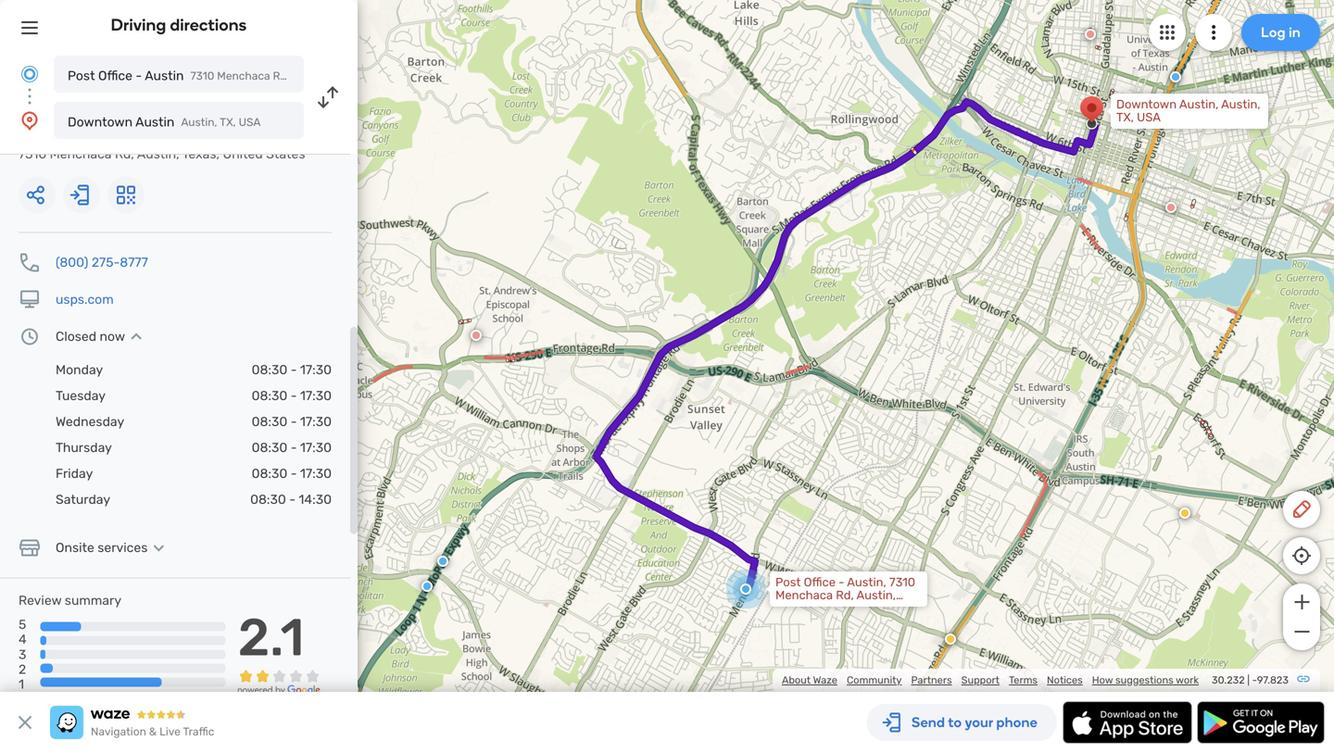 Task type: vqa. For each thing, say whether or not it's contained in the screenshot.
chevron down image
yes



Task type: locate. For each thing, give the bounding box(es) containing it.
0 vertical spatial post
[[68, 68, 95, 83]]

5 08:30 - 17:30 from the top
[[252, 466, 332, 482]]

usa inside 'downtown austin, austin, tx, usa'
[[1138, 110, 1161, 125]]

5 17:30 from the top
[[300, 466, 332, 482]]

|
[[1248, 674, 1250, 687]]

1 vertical spatial post
[[776, 576, 801, 590]]

rd, down downtown austin austin, tx, usa
[[115, 146, 134, 162]]

1 horizontal spatial texas,
[[776, 602, 811, 616]]

1 vertical spatial rd,
[[836, 589, 854, 603]]

1 horizontal spatial downtown
[[1117, 97, 1177, 112]]

30.232
[[1212, 674, 1246, 687]]

17:30 for thursday
[[300, 440, 332, 456]]

2 17:30 from the top
[[300, 388, 332, 404]]

texas, down downtown austin austin, tx, usa
[[182, 146, 220, 162]]

0 vertical spatial office
[[98, 68, 133, 83]]

united up waze
[[813, 602, 851, 616]]

post office - austin button
[[54, 56, 304, 93]]

police image
[[1171, 71, 1182, 82], [348, 684, 359, 695]]

3 08:30 - 17:30 from the top
[[252, 414, 332, 430]]

1 vertical spatial menchaca
[[776, 589, 833, 603]]

usa
[[1138, 110, 1161, 125], [239, 116, 261, 129]]

7310 inside post office - austin, 7310 menchaca rd, austin, texas, united states
[[890, 576, 916, 590]]

0 horizontal spatial office
[[98, 68, 133, 83]]

how
[[1093, 674, 1114, 687]]

austin, inside downtown austin austin, tx, usa
[[181, 116, 217, 129]]

0 vertical spatial 7310
[[19, 146, 47, 162]]

2.1
[[238, 607, 304, 669]]

hazard image
[[945, 634, 957, 645]]

rd, up waze
[[836, 589, 854, 603]]

computer image
[[19, 289, 41, 311]]

1 horizontal spatial 7310
[[890, 576, 916, 590]]

- for tuesday
[[291, 388, 297, 404]]

about waze link
[[782, 674, 838, 687]]

7310
[[19, 146, 47, 162], [890, 576, 916, 590]]

tx, for austin,
[[1117, 110, 1135, 125]]

4
[[19, 632, 27, 648]]

austin,
[[1180, 97, 1219, 112], [1222, 97, 1261, 112], [181, 116, 217, 129], [137, 146, 179, 162], [848, 576, 887, 590], [857, 589, 896, 603]]

3 17:30 from the top
[[300, 414, 332, 430]]

1 horizontal spatial usa
[[1138, 110, 1161, 125]]

2 08:30 - 17:30 from the top
[[252, 388, 332, 404]]

friday
[[56, 466, 93, 482]]

-
[[136, 68, 142, 83], [291, 362, 297, 378], [291, 388, 297, 404], [291, 414, 297, 430], [291, 440, 297, 456], [291, 466, 297, 482], [289, 492, 296, 508], [839, 576, 845, 590], [1253, 674, 1258, 687]]

(800) 275-8777 link
[[56, 255, 148, 270]]

5
[[19, 617, 26, 633]]

closed now button
[[56, 329, 147, 344]]

1 horizontal spatial tx,
[[1117, 110, 1135, 125]]

0 horizontal spatial united
[[223, 146, 263, 162]]

onsite services
[[56, 540, 148, 556]]

0 horizontal spatial road closed image
[[471, 330, 482, 341]]

(800)
[[56, 255, 88, 270]]

post office - austin
[[68, 68, 184, 83]]

0 horizontal spatial downtown
[[68, 114, 133, 130]]

thursday
[[56, 440, 112, 456]]

united down downtown austin austin, tx, usa
[[223, 146, 263, 162]]

terms link
[[1009, 674, 1038, 687]]

post for post office - austin, 7310 menchaca rd, austin, texas, united states
[[776, 576, 801, 590]]

monday
[[56, 362, 103, 378]]

0 horizontal spatial post
[[68, 68, 95, 83]]

texas, up about
[[776, 602, 811, 616]]

4 08:30 - 17:30 from the top
[[252, 440, 332, 456]]

wednesday
[[56, 414, 124, 430]]

1 vertical spatial states
[[854, 602, 890, 616]]

1 horizontal spatial states
[[854, 602, 890, 616]]

0 horizontal spatial tx,
[[220, 116, 236, 129]]

driving directions
[[111, 15, 247, 35]]

closed now
[[56, 329, 125, 344]]

0 horizontal spatial police image
[[348, 684, 359, 695]]

downtown
[[1117, 97, 1177, 112], [68, 114, 133, 130]]

how suggestions work link
[[1093, 674, 1199, 687]]

services
[[98, 540, 148, 556]]

0 vertical spatial downtown
[[1117, 97, 1177, 112]]

rd, inside post office - austin, 7310 menchaca rd, austin, texas, united states
[[836, 589, 854, 603]]

clock image
[[19, 326, 41, 348]]

275-
[[92, 255, 120, 270]]

terms
[[1009, 674, 1038, 687]]

17:30
[[300, 362, 332, 378], [300, 388, 332, 404], [300, 414, 332, 430], [300, 440, 332, 456], [300, 466, 332, 482]]

08:30 - 17:30 for monday
[[252, 362, 332, 378]]

post
[[68, 68, 95, 83], [776, 576, 801, 590]]

17:30 for friday
[[300, 466, 332, 482]]

usa for austin
[[239, 116, 261, 129]]

post inside button
[[68, 68, 95, 83]]

1 vertical spatial 7310
[[890, 576, 916, 590]]

08:30 for saturday
[[250, 492, 286, 508]]

waze
[[814, 674, 838, 687]]

1 08:30 - 17:30 from the top
[[252, 362, 332, 378]]

08:30 for friday
[[252, 466, 288, 482]]

menchaca
[[50, 146, 112, 162], [776, 589, 833, 603]]

office
[[98, 68, 133, 83], [804, 576, 836, 590]]

1 vertical spatial texas,
[[776, 602, 811, 616]]

0 vertical spatial road closed image
[[1085, 29, 1097, 40]]

tx, inside 'downtown austin, austin, tx, usa'
[[1117, 110, 1135, 125]]

1 horizontal spatial menchaca
[[776, 589, 833, 603]]

0 vertical spatial texas,
[[182, 146, 220, 162]]

1 horizontal spatial post
[[776, 576, 801, 590]]

1 vertical spatial police image
[[422, 581, 433, 592]]

rd,
[[115, 146, 134, 162], [836, 589, 854, 603]]

1 horizontal spatial rd,
[[836, 589, 854, 603]]

road closed image
[[1085, 29, 1097, 40], [1166, 202, 1177, 213], [471, 330, 482, 341]]

1 17:30 from the top
[[300, 362, 332, 378]]

1 vertical spatial downtown
[[68, 114, 133, 130]]

1 horizontal spatial office
[[804, 576, 836, 590]]

tx,
[[1117, 110, 1135, 125], [220, 116, 236, 129]]

usa inside downtown austin austin, tx, usa
[[239, 116, 261, 129]]

1 horizontal spatial police image
[[438, 556, 449, 567]]

2 vertical spatial road closed image
[[471, 330, 482, 341]]

hazard image
[[1180, 508, 1191, 519]]

united inside post office - austin, 7310 menchaca rd, austin, texas, united states
[[813, 602, 851, 616]]

08:30 - 17:30 for tuesday
[[252, 388, 332, 404]]

office inside post office - austin, 7310 menchaca rd, austin, texas, united states
[[804, 576, 836, 590]]

08:30 - 17:30 for friday
[[252, 466, 332, 482]]

austin up downtown austin austin, tx, usa
[[145, 68, 184, 83]]

0 vertical spatial police image
[[438, 556, 449, 567]]

texas,
[[182, 146, 220, 162], [776, 602, 811, 616]]

0 vertical spatial police image
[[1171, 71, 1182, 82]]

2 horizontal spatial road closed image
[[1166, 202, 1177, 213]]

united
[[223, 146, 263, 162], [813, 602, 851, 616]]

downtown for austin,
[[1117, 97, 1177, 112]]

08:30
[[252, 362, 288, 378], [252, 388, 288, 404], [252, 414, 288, 430], [252, 440, 288, 456], [252, 466, 288, 482], [250, 492, 286, 508]]

partners
[[912, 674, 953, 687]]

usa for austin,
[[1138, 110, 1161, 125]]

austin
[[145, 68, 184, 83], [135, 114, 175, 130]]

08:30 - 17:30
[[252, 362, 332, 378], [252, 388, 332, 404], [252, 414, 332, 430], [252, 440, 332, 456], [252, 466, 332, 482]]

1 vertical spatial united
[[813, 602, 851, 616]]

1 horizontal spatial united
[[813, 602, 851, 616]]

0 vertical spatial austin
[[145, 68, 184, 83]]

0 horizontal spatial usa
[[239, 116, 261, 129]]

austin up 7310 menchaca rd, austin, texas, united states
[[135, 114, 175, 130]]

0 horizontal spatial rd,
[[115, 146, 134, 162]]

0 horizontal spatial menchaca
[[50, 146, 112, 162]]

menchaca down downtown austin austin, tx, usa
[[50, 146, 112, 162]]

tx, inside downtown austin austin, tx, usa
[[220, 116, 236, 129]]

3
[[19, 647, 26, 663]]

police image
[[438, 556, 449, 567], [422, 581, 433, 592]]

states
[[266, 146, 305, 162], [854, 602, 890, 616]]

1 vertical spatial office
[[804, 576, 836, 590]]

office inside button
[[98, 68, 133, 83]]

0 horizontal spatial states
[[266, 146, 305, 162]]

menchaca up about waze 'link'
[[776, 589, 833, 603]]

downtown inside 'downtown austin, austin, tx, usa'
[[1117, 97, 1177, 112]]

4 17:30 from the top
[[300, 440, 332, 456]]

post inside post office - austin, 7310 menchaca rd, austin, texas, united states
[[776, 576, 801, 590]]

summary
[[65, 593, 121, 609]]

1 vertical spatial road closed image
[[1166, 202, 1177, 213]]

tuesday
[[56, 388, 106, 404]]

location image
[[19, 109, 41, 132]]

chevron down image
[[148, 541, 170, 556]]

store image
[[19, 537, 41, 559]]

menchaca inside post office - austin, 7310 menchaca rd, austin, texas, united states
[[776, 589, 833, 603]]

0 horizontal spatial police image
[[422, 581, 433, 592]]

1 vertical spatial austin
[[135, 114, 175, 130]]



Task type: describe. For each thing, give the bounding box(es) containing it.
states inside post office - austin, 7310 menchaca rd, austin, texas, united states
[[854, 602, 890, 616]]

traffic
[[183, 726, 214, 739]]

review
[[19, 593, 62, 609]]

pencil image
[[1291, 499, 1313, 521]]

0 vertical spatial united
[[223, 146, 263, 162]]

usps.com link
[[56, 292, 114, 307]]

08:30 for tuesday
[[252, 388, 288, 404]]

notices link
[[1047, 674, 1083, 687]]

&
[[149, 726, 157, 739]]

about waze community partners support terms notices how suggestions work
[[782, 674, 1199, 687]]

- for saturday
[[289, 492, 296, 508]]

onsite services button
[[56, 540, 170, 556]]

navigation
[[91, 726, 146, 739]]

5 4 3 2 1
[[19, 617, 27, 692]]

current location image
[[19, 63, 41, 85]]

x image
[[14, 712, 36, 734]]

zoom in image
[[1291, 591, 1314, 614]]

suggestions
[[1116, 674, 1174, 687]]

08:30 - 14:30
[[250, 492, 332, 508]]

17:30 for tuesday
[[300, 388, 332, 404]]

community
[[847, 674, 902, 687]]

17:30 for wednesday
[[300, 414, 332, 430]]

1 horizontal spatial road closed image
[[1085, 29, 1097, 40]]

0 vertical spatial states
[[266, 146, 305, 162]]

about
[[782, 674, 811, 687]]

call image
[[19, 252, 41, 274]]

office for austin
[[98, 68, 133, 83]]

community link
[[847, 674, 902, 687]]

review summary
[[19, 593, 121, 609]]

(800) 275-8777
[[56, 255, 148, 270]]

support
[[962, 674, 1000, 687]]

post office - austin, 7310 menchaca rd, austin, texas, united states
[[776, 576, 916, 616]]

closed
[[56, 329, 96, 344]]

08:30 - 17:30 for thursday
[[252, 440, 332, 456]]

- inside button
[[136, 68, 142, 83]]

7310 menchaca rd, austin, texas, united states
[[19, 146, 305, 162]]

- for friday
[[291, 466, 297, 482]]

now
[[100, 329, 125, 344]]

directions
[[170, 15, 247, 35]]

0 horizontal spatial texas,
[[182, 146, 220, 162]]

zoom out image
[[1291, 621, 1314, 643]]

08:30 for thursday
[[252, 440, 288, 456]]

onsite
[[56, 540, 94, 556]]

0 vertical spatial rd,
[[115, 146, 134, 162]]

30.232 | -97.823
[[1212, 674, 1289, 687]]

post for post office - austin
[[68, 68, 95, 83]]

usps.com
[[56, 292, 114, 307]]

live
[[159, 726, 181, 739]]

2
[[19, 662, 26, 677]]

8777
[[120, 255, 148, 270]]

support link
[[962, 674, 1000, 687]]

- for thursday
[[291, 440, 297, 456]]

17:30 for monday
[[300, 362, 332, 378]]

link image
[[1297, 672, 1312, 687]]

texas, inside post office - austin, 7310 menchaca rd, austin, texas, united states
[[776, 602, 811, 616]]

notices
[[1047, 674, 1083, 687]]

1 horizontal spatial police image
[[1171, 71, 1182, 82]]

08:30 for wednesday
[[252, 414, 288, 430]]

14:30
[[299, 492, 332, 508]]

1
[[19, 677, 24, 692]]

1 vertical spatial police image
[[348, 684, 359, 695]]

work
[[1176, 674, 1199, 687]]

downtown austin austin, tx, usa
[[68, 114, 261, 130]]

downtown for austin
[[68, 114, 133, 130]]

partners link
[[912, 674, 953, 687]]

downtown austin, austin, tx, usa
[[1117, 97, 1261, 125]]

- for wednesday
[[291, 414, 297, 430]]

navigation & live traffic
[[91, 726, 214, 739]]

tx, for austin
[[220, 116, 236, 129]]

0 vertical spatial menchaca
[[50, 146, 112, 162]]

saturday
[[56, 492, 110, 508]]

chevron up image
[[125, 330, 147, 344]]

08:30 for monday
[[252, 362, 288, 378]]

driving
[[111, 15, 166, 35]]

office for austin,
[[804, 576, 836, 590]]

austin inside button
[[145, 68, 184, 83]]

08:30 - 17:30 for wednesday
[[252, 414, 332, 430]]

97.823
[[1258, 674, 1289, 687]]

0 horizontal spatial 7310
[[19, 146, 47, 162]]

- for monday
[[291, 362, 297, 378]]

- inside post office - austin, 7310 menchaca rd, austin, texas, united states
[[839, 576, 845, 590]]



